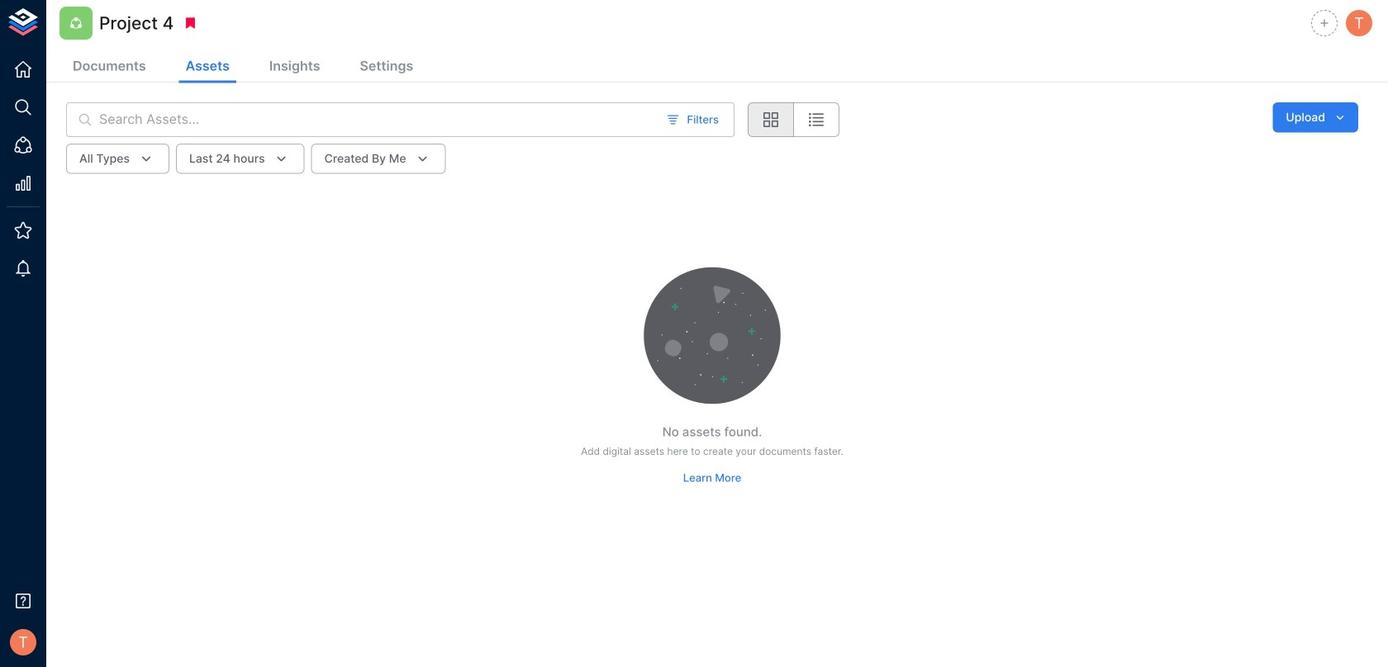 Task type: vqa. For each thing, say whether or not it's contained in the screenshot.
group in the top of the page
yes



Task type: locate. For each thing, give the bounding box(es) containing it.
Search Assets... text field
[[99, 102, 657, 137]]

group
[[748, 102, 840, 137]]



Task type: describe. For each thing, give the bounding box(es) containing it.
remove bookmark image
[[183, 16, 198, 31]]



